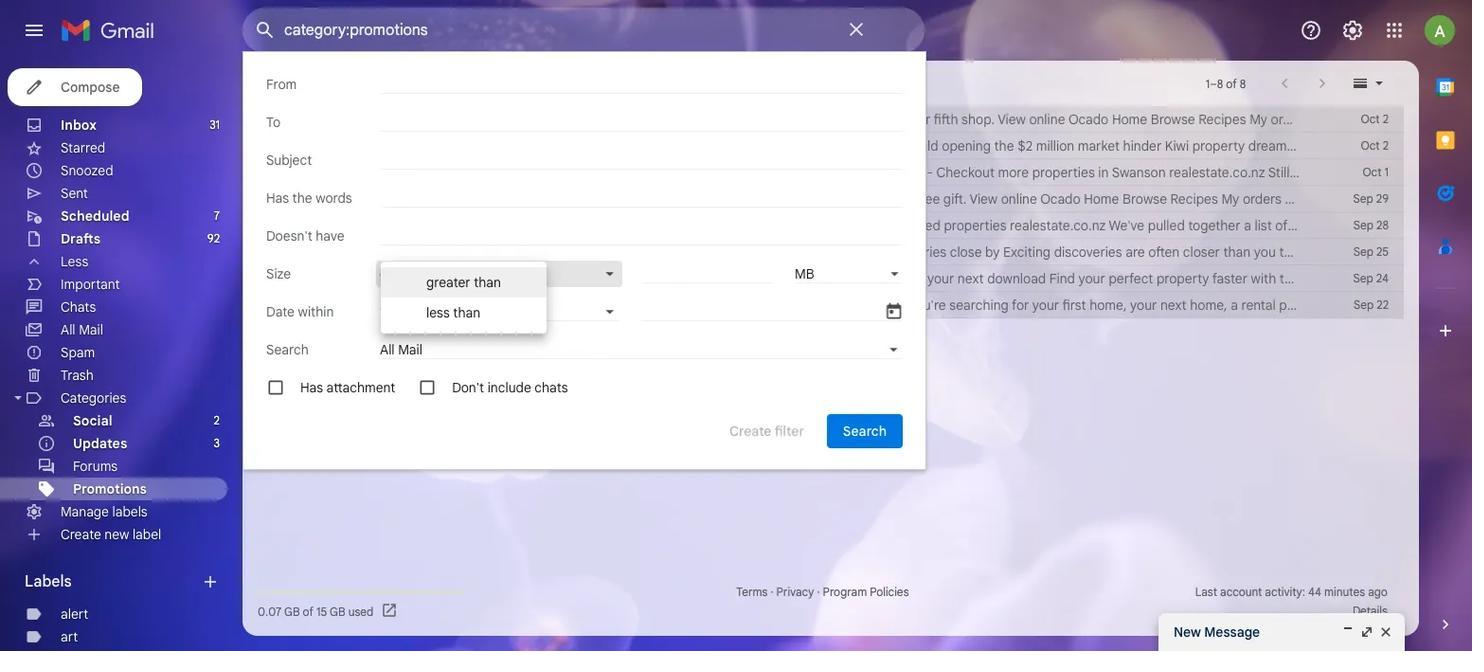 Task type: locate. For each thing, give the bounding box(es) containing it.
oct 2 down toggle split pane mode image
[[1361, 112, 1389, 126]]

trash link
[[61, 367, 94, 384]]

0 vertical spatial mail
[[79, 321, 103, 338]]

greater up day on the left top of the page
[[380, 265, 424, 282]]

oct 1
[[1363, 165, 1389, 179]]

greater for list box containing greater than
[[426, 274, 471, 291]]

1 vertical spatial create
[[61, 526, 101, 543]]

has down "subject"
[[266, 190, 289, 207]]

1 vertical spatial has
[[300, 379, 323, 396]]

inbox inside inbox find your perfect property faster
[[536, 271, 565, 285]]

4 ﻿ from the left
[[1341, 137, 1341, 154]]

1 gb from the left
[[284, 604, 300, 618]]

2 ͏ from the left
[[1311, 137, 1314, 154]]

2 · from the left
[[817, 585, 820, 599]]

3 row from the top
[[243, 239, 1404, 265]]

3 ͏ from the left
[[1321, 137, 1324, 154]]

5 ͏ from the left
[[1341, 137, 1345, 154]]

doesn't have
[[266, 227, 345, 244]]

not important switch
[[315, 216, 334, 235], [315, 296, 334, 315]]

1 horizontal spatial property
[[1193, 137, 1245, 154]]

inbox left a
[[536, 244, 565, 259]]

art
[[61, 628, 78, 645]]

clear search image
[[838, 10, 876, 48]]

than inside size list box
[[428, 265, 455, 282]]

mail down 'chats'
[[79, 321, 103, 338]]

less
[[61, 253, 88, 270]]

1 ﻿ from the left
[[1311, 137, 1311, 154]]

inbox find your perfect property faster
[[536, 270, 772, 287]]

labels
[[112, 503, 148, 520]]

property down far
[[681, 270, 734, 287]]

0 horizontal spatial gb
[[284, 604, 300, 618]]

0 horizontal spatial create
[[61, 526, 101, 543]]

snoozed
[[61, 162, 113, 179]]

than for list box containing greater than
[[474, 274, 501, 291]]

greater than up less than
[[426, 274, 501, 291]]

greater inside list box
[[426, 274, 471, 291]]

6 ﻿ from the left
[[1362, 137, 1362, 154]]

inbox welcome to realestate.co.nz
[[536, 297, 744, 314]]

in
[[663, 164, 674, 181]]

million
[[1036, 137, 1075, 154]]

·
[[771, 585, 774, 599], [817, 585, 820, 599]]

5 ‌ from the left
[[1348, 137, 1348, 154]]

0 horizontal spatial has
[[266, 190, 289, 207]]

the left $2
[[995, 137, 1014, 154]]

ocado right the important according to google magic. switch
[[343, 190, 383, 208]]

0 vertical spatial has
[[266, 190, 289, 207]]

don't
[[452, 379, 484, 396]]

pop out image
[[1360, 624, 1375, 640]]

all mail link
[[61, 321, 103, 338]]

- right away
[[759, 244, 765, 261]]

oct down toggle split pane mode image
[[1361, 112, 1380, 126]]

sep left 28
[[1354, 218, 1374, 232]]

greater than up day on the left top of the page
[[380, 265, 455, 282]]

all mail for all mail option
[[380, 341, 423, 358]]

oct up sep 29
[[1363, 165, 1382, 179]]

1 vertical spatial ocado
[[343, 190, 383, 208]]

oct for ocado row
[[1361, 112, 1380, 126]]

realestate.co.nz up "airbnb"
[[343, 217, 439, 234]]

1 inside row
[[1385, 165, 1389, 179]]

new message
[[1174, 624, 1260, 641]]

all inside labels navigation
[[61, 321, 75, 338]]

3
[[214, 436, 220, 450]]

inbox link
[[61, 117, 97, 134]]

15 ﻿ from the left
[[1453, 137, 1453, 154]]

Has the words text field
[[382, 189, 903, 208]]

sep 28
[[1354, 218, 1389, 232]]

great
[[586, 244, 618, 261]]

not important switch inside row
[[315, 296, 334, 315]]

inbox inside inbox still interested in 50 vincent mcgrath crescent, swanson ? -
[[536, 165, 565, 179]]

greater than for list box containing greater than
[[426, 274, 501, 291]]

search mail image
[[248, 13, 282, 47]]

details link
[[1353, 604, 1388, 618]]

than right less
[[453, 304, 481, 321]]

1 vertical spatial not important switch
[[315, 296, 334, 315]]

shopping
[[709, 190, 765, 208]]

$2
[[1018, 137, 1033, 154]]

promotions link
[[73, 480, 147, 497]]

has down 'search'
[[300, 379, 323, 396]]

we're
[[574, 190, 608, 208]]

1 vertical spatial all mail
[[380, 341, 423, 358]]

the left the important according to google magic. switch
[[292, 190, 312, 207]]

inbox inside labels navigation
[[61, 117, 97, 134]]

92
[[207, 231, 220, 245]]

0 vertical spatial ocado
[[343, 111, 383, 128]]

realestate.co.nz up the 1 day
[[343, 270, 439, 287]]

greater than inside list box
[[426, 274, 501, 291]]

mail down day on the left top of the page
[[398, 341, 423, 358]]

17 ͏ from the left
[[1464, 137, 1467, 154]]

has attachment
[[300, 379, 395, 396]]

gmail image
[[61, 11, 164, 49]]

all mail down 'chats'
[[61, 321, 103, 338]]

8 ‌ from the left
[[1379, 137, 1379, 154]]

footer
[[243, 583, 1404, 621]]

inbox still interested in 50 vincent mcgrath crescent, swanson ? -
[[536, 164, 937, 181]]

than up 1 day "option"
[[474, 274, 501, 291]]

0 vertical spatial all
[[61, 321, 75, 338]]

all mail
[[61, 321, 103, 338], [380, 341, 423, 358]]

1
[[1385, 165, 1389, 179], [380, 303, 385, 320]]

welcome
[[574, 297, 629, 314]]

main content containing ocado
[[243, 61, 1473, 636]]

to
[[633, 297, 645, 314]]

2 inside 'row'
[[1383, 138, 1389, 153]]

1 day
[[380, 303, 410, 320]]

2 oct 2 from the top
[[1361, 138, 1389, 153]]

1 day option
[[380, 303, 601, 320]]

2 not important switch from the top
[[315, 296, 334, 315]]

oct 2 for ocado row
[[1361, 112, 1389, 126]]

1 horizontal spatial ·
[[817, 585, 820, 599]]

0 vertical spatial create
[[730, 423, 772, 440]]

privacy link
[[777, 585, 814, 599]]

minimize image
[[1341, 624, 1356, 640]]

0 horizontal spatial -
[[759, 244, 765, 261]]

oct up the oct 1
[[1361, 138, 1380, 153]]

1 horizontal spatial 1
[[1385, 165, 1389, 179]]

updates link
[[73, 435, 127, 452]]

1 row from the top
[[243, 159, 1404, 186]]

sep left 22
[[1354, 298, 1374, 312]]

1 vertical spatial oct
[[1361, 138, 1380, 153]]

0 horizontal spatial property
[[681, 270, 734, 287]]

2 ocado from the top
[[343, 190, 383, 208]]

1 vertical spatial property
[[681, 270, 734, 287]]

- right ?
[[927, 164, 933, 181]]

row down mb option
[[243, 292, 1404, 318]]

1 horizontal spatial all mail
[[380, 341, 423, 358]]

15 ͏ from the left
[[1443, 137, 1447, 154]]

1 left day on the left top of the page
[[380, 303, 385, 320]]

28
[[1377, 218, 1389, 232]]

inbox inside inbox we're making grocery shopping simple -
[[536, 191, 565, 206]]

mb option
[[795, 265, 887, 282]]

has
[[266, 190, 289, 207], [300, 379, 323, 396]]

ocado row
[[243, 106, 1404, 133]]

oct 2 inside would opening the $2 million market hinder kiwi property dreams? ͏ ‌ ﻿ ͏ ‌ ﻿ ͏ ‌ ﻿ ͏ ‌ ﻿ ͏ ‌ ﻿ ͏ ‌ ﻿ ͏ ‌ ﻿ ͏ ‌ ﻿ ͏ ‌ ﻿ ͏ ‌ ﻿ ͏ ‌ ﻿ ͏ ‌ ﻿ ͏ ‌ ﻿ ͏ ‌ ﻿ ͏ ‌ ﻿ ͏ ‌ ﻿ ͏ ‌ 'row'
[[1361, 138, 1389, 153]]

1 horizontal spatial greater
[[426, 274, 471, 291]]

1 vertical spatial all
[[380, 341, 395, 358]]

0 vertical spatial property
[[1193, 137, 1245, 154]]

inbox left still
[[536, 165, 565, 179]]

16 ﻿ from the left
[[1464, 137, 1464, 154]]

inbox for inbox still interested in 50 vincent mcgrath crescent, swanson ? -
[[536, 165, 565, 179]]

0 horizontal spatial ·
[[771, 585, 774, 599]]

10 ͏ from the left
[[1392, 137, 1396, 154]]

2 for would opening the $2 million market hinder kiwi property dreams? ͏ ‌ ﻿ ͏ ‌ ﻿ ͏ ‌ ﻿ ͏ ‌ ﻿ ͏ ‌ ﻿ ͏ ‌ ﻿ ͏ ‌ ﻿ ͏ ‌ ﻿ ͏ ‌ ﻿ ͏ ‌ ﻿ ͏ ‌ ﻿ ͏ ‌ ﻿ ͏ ‌ ﻿ ͏ ‌ ﻿ ͏ ‌ ﻿ ͏ ‌ ﻿ ͏ ‌ 'row'
[[1383, 138, 1389, 153]]

0 horizontal spatial 1
[[380, 303, 385, 320]]

realestate.co.nz
[[343, 164, 439, 181], [343, 217, 439, 234], [343, 270, 439, 287], [343, 297, 439, 314], [648, 297, 744, 314]]

None search field
[[243, 8, 925, 53]]

important according to google magic. switch
[[315, 190, 334, 208]]

crescent,
[[799, 164, 857, 181]]

12 ͏ from the left
[[1413, 137, 1416, 154]]

not important switch right date on the top
[[315, 296, 334, 315]]

row
[[243, 159, 1404, 186], [243, 186, 1404, 212], [243, 239, 1404, 265], [243, 265, 1404, 292], [243, 292, 1404, 318]]

create down manage
[[61, 526, 101, 543]]

1 vertical spatial 2
[[1383, 138, 1389, 153]]

1 horizontal spatial mail
[[398, 341, 423, 358]]

all mail down day on the left top of the page
[[380, 341, 423, 358]]

mcgrath
[[745, 164, 795, 181]]

from
[[266, 76, 297, 93]]

less button
[[0, 250, 227, 273]]

1 vertical spatial mail
[[398, 341, 423, 358]]

inbox left welcome
[[536, 298, 565, 312]]

-
[[927, 164, 933, 181], [810, 190, 816, 208], [759, 244, 765, 261]]

5 row from the top
[[243, 292, 1404, 318]]

0 horizontal spatial the
[[292, 190, 312, 207]]

row containing airbnb
[[243, 239, 1404, 265]]

2 inside labels navigation
[[214, 413, 220, 427]]

15 ‌ from the left
[[1450, 137, 1450, 154]]

size
[[266, 265, 291, 282]]

͏
[[1301, 137, 1304, 154], [1311, 137, 1314, 154], [1321, 137, 1324, 154], [1331, 137, 1335, 154], [1341, 137, 1345, 154], [1352, 137, 1355, 154], [1362, 137, 1365, 154], [1372, 137, 1375, 154], [1382, 137, 1386, 154], [1392, 137, 1396, 154], [1403, 137, 1406, 154], [1413, 137, 1416, 154], [1423, 137, 1426, 154], [1433, 137, 1437, 154], [1443, 137, 1447, 154], [1453, 137, 1457, 154], [1464, 137, 1467, 154]]

compose button
[[8, 68, 143, 106]]

tab list
[[1420, 61, 1473, 583]]

mail inside labels navigation
[[79, 321, 103, 338]]

1 horizontal spatial has
[[300, 379, 323, 396]]

create
[[730, 423, 772, 440], [61, 526, 101, 543]]

gb left of at the left of the page
[[284, 604, 300, 618]]

list box
[[381, 262, 547, 334]]

main menu image
[[23, 19, 45, 42]]

1 horizontal spatial gb
[[330, 604, 345, 618]]

greater inside size list box
[[380, 265, 424, 282]]

sep for welcome to realestate.co.nz
[[1354, 298, 1374, 312]]

message
[[1205, 624, 1260, 641]]

inbox inside inbox welcome to realestate.co.nz
[[536, 298, 565, 312]]

sep left 24
[[1354, 271, 1374, 285]]

0 vertical spatial -
[[927, 164, 933, 181]]

program policies link
[[823, 585, 909, 599]]

2 inside ocado row
[[1383, 112, 1389, 126]]

inbox left 'we're'
[[536, 191, 565, 206]]

not important switch for sep 22
[[315, 296, 334, 315]]

vincent
[[696, 164, 741, 181]]

inbox up starred
[[61, 117, 97, 134]]

labels heading
[[25, 572, 201, 591]]

labels navigation
[[0, 61, 243, 651]]

airbnb
[[343, 244, 383, 261]]

sep left "29"
[[1354, 191, 1374, 206]]

1 horizontal spatial the
[[995, 137, 1014, 154]]

sent link
[[61, 185, 88, 202]]

property inside 'row'
[[1193, 137, 1245, 154]]

1 ocado from the top
[[343, 111, 383, 128]]

row down the "realestate.co.nz" row
[[243, 265, 1404, 292]]

list box containing greater than
[[381, 262, 547, 334]]

Size value text field
[[642, 264, 772, 283]]

0 vertical spatial 2
[[1383, 112, 1389, 126]]

0.07 gb of 15 gb used
[[258, 604, 374, 618]]

row up simple
[[243, 159, 1404, 186]]

social link
[[73, 412, 112, 429]]

than up less
[[428, 265, 455, 282]]

all down the 1 day
[[380, 341, 395, 358]]

0 horizontal spatial greater
[[380, 265, 424, 282]]

0 horizontal spatial all mail
[[61, 321, 103, 338]]

main content
[[243, 61, 1473, 636]]

property right kiwi
[[1193, 137, 1245, 154]]

size list box
[[380, 264, 619, 283]]

1 horizontal spatial all
[[380, 341, 395, 358]]

inbox inside inbox a great getaway isn't far away -
[[536, 244, 565, 259]]

realestate.co.nz row
[[243, 212, 1404, 239]]

greater up less than
[[426, 274, 471, 291]]

sep inside the "realestate.co.nz" row
[[1354, 218, 1374, 232]]

1 vertical spatial 1
[[380, 303, 385, 320]]

oct
[[1361, 112, 1380, 126], [1361, 138, 1380, 153], [1363, 165, 1382, 179]]

gb
[[284, 604, 300, 618], [330, 604, 345, 618]]

0 vertical spatial not important switch
[[315, 216, 334, 235]]

· right terms
[[771, 585, 774, 599]]

terms link
[[737, 585, 768, 599]]

1 up "29"
[[1385, 165, 1389, 179]]

10 ‌ from the left
[[1399, 137, 1399, 154]]

0 vertical spatial oct 2
[[1361, 112, 1389, 126]]

realestate.co.nz down size value text field
[[648, 297, 744, 314]]

your
[[603, 270, 630, 287]]

not important switch down the important according to google magic. switch
[[315, 216, 334, 235]]

starred link
[[61, 139, 105, 156]]

1 vertical spatial oct 2
[[1361, 138, 1389, 153]]

· right "privacy" link
[[817, 585, 820, 599]]

oct 2 inside ocado row
[[1361, 112, 1389, 126]]

chats
[[61, 298, 96, 316]]

all for all mail link
[[61, 321, 75, 338]]

0 vertical spatial 1
[[1385, 165, 1389, 179]]

11 ͏ from the left
[[1403, 137, 1406, 154]]

greater than inside size list box
[[380, 265, 455, 282]]

ocado up words
[[343, 111, 383, 128]]

13 ‌ from the left
[[1430, 137, 1430, 154]]

footer containing terms
[[243, 583, 1404, 621]]

inbox left find
[[536, 271, 565, 285]]

To text field
[[380, 113, 903, 132]]

2 ﻿ from the left
[[1321, 137, 1321, 154]]

1 oct 2 from the top
[[1361, 112, 1389, 126]]

row down crescent,
[[243, 186, 1404, 212]]

16 ͏ from the left
[[1453, 137, 1457, 154]]

2 gb from the left
[[330, 604, 345, 618]]

1 horizontal spatial -
[[810, 190, 816, 208]]

than
[[428, 265, 455, 282], [474, 274, 501, 291], [453, 304, 481, 321]]

all mail inside labels navigation
[[61, 321, 103, 338]]

oct 2 up the oct 1
[[1361, 138, 1389, 153]]

mb
[[795, 265, 815, 282]]

ocado
[[343, 111, 383, 128], [343, 190, 383, 208]]

categories link
[[61, 389, 126, 407]]

0 horizontal spatial mail
[[79, 321, 103, 338]]

mail for all mail link
[[79, 321, 103, 338]]

0 horizontal spatial all
[[61, 321, 75, 338]]

date within list box
[[380, 302, 619, 321]]

44
[[1309, 585, 1322, 599]]

promotions
[[73, 480, 147, 497]]

still
[[574, 164, 596, 181]]

not important switch inside the "realestate.co.nz" row
[[315, 216, 334, 235]]

gb right 15
[[330, 604, 345, 618]]

12 ﻿ from the left
[[1423, 137, 1423, 154]]

row down simple
[[243, 239, 1404, 265]]

all up spam link
[[61, 321, 75, 338]]

- right simple
[[810, 190, 816, 208]]

1 not important switch from the top
[[315, 216, 334, 235]]

faster
[[737, 270, 772, 287]]

property inside row
[[681, 270, 734, 287]]

2
[[1383, 112, 1389, 126], [1383, 138, 1389, 153], [214, 413, 220, 427]]

2 row from the top
[[243, 186, 1404, 212]]

oct inside would opening the $2 million market hinder kiwi property dreams? ͏ ‌ ﻿ ͏ ‌ ﻿ ͏ ‌ ﻿ ͏ ‌ ﻿ ͏ ‌ ﻿ ͏ ‌ ﻿ ͏ ‌ ﻿ ͏ ‌ ﻿ ͏ ‌ ﻿ ͏ ‌ ﻿ ͏ ‌ ﻿ ͏ ‌ ﻿ ͏ ‌ ﻿ ͏ ‌ ﻿ ͏ ‌ ﻿ ͏ ‌ ﻿ ͏ ‌ 'row'
[[1361, 138, 1380, 153]]

oct inside ocado row
[[1361, 112, 1380, 126]]

11 ‌ from the left
[[1409, 137, 1409, 154]]

0 vertical spatial oct
[[1361, 112, 1380, 126]]

would opening the $2 million market hinder kiwi property dreams? ͏ ‌ ﻿ ͏ ‌ ﻿ ͏ ‌ ﻿ ͏ ‌ ﻿ ͏ ‌ ﻿ ͏ ‌ ﻿ ͏ ‌ ﻿ ͏ ‌ ﻿ ͏ ‌ ﻿ ͏ ‌ ﻿ ͏ ‌ ﻿ ͏ ‌ ﻿ ͏ ‌ ﻿ ͏ ‌ ﻿ ͏ ‌ ﻿ ͏ ‌ ﻿ ͏ ‌ 
[[901, 137, 1473, 154]]

toggle split pane mode image
[[1351, 74, 1370, 93]]

create left filter
[[730, 423, 772, 440]]

8 ﻿ from the left
[[1382, 137, 1382, 154]]

2 vertical spatial 2
[[214, 413, 220, 427]]

sep left 25
[[1354, 244, 1374, 259]]

0 vertical spatial all mail
[[61, 321, 103, 338]]

0 vertical spatial the
[[995, 137, 1014, 154]]

account
[[1221, 585, 1262, 599]]



Task type: describe. For each thing, give the bounding box(es) containing it.
making
[[612, 190, 655, 208]]

swanson
[[860, 164, 914, 181]]

4 ͏ from the left
[[1331, 137, 1335, 154]]

ago
[[1368, 585, 1388, 599]]

create filter
[[730, 423, 805, 440]]

subject
[[266, 152, 312, 169]]

ocado inside row
[[343, 111, 383, 128]]

2 vertical spatial oct
[[1363, 165, 1382, 179]]

less than
[[426, 304, 481, 321]]

drafts
[[61, 230, 101, 247]]

3 ﻿ from the left
[[1331, 137, 1331, 154]]

search
[[266, 341, 309, 358]]

not important switch for sep 28
[[315, 216, 334, 235]]

terms · privacy · program policies
[[737, 585, 909, 599]]

9 ‌ from the left
[[1389, 137, 1389, 154]]

1 ‌ from the left
[[1307, 137, 1307, 154]]

4 row from the top
[[243, 265, 1404, 292]]

new
[[1174, 624, 1201, 641]]

7 ‌ from the left
[[1369, 137, 1369, 154]]

1 ͏ from the left
[[1301, 137, 1304, 154]]

has for has attachment
[[300, 379, 323, 396]]

art link
[[61, 628, 78, 645]]

6 ͏ from the left
[[1352, 137, 1355, 154]]

realestate.co.nz up words
[[343, 164, 439, 181]]

last account activity: 44 minutes ago details
[[1196, 585, 1388, 618]]

all mail for all mail link
[[61, 321, 103, 338]]

would opening the $2 million market hinder kiwi property dreams? ͏ ‌ ﻿ ͏ ‌ ﻿ ͏ ‌ ﻿ ͏ ‌ ﻿ ͏ ‌ ﻿ ͏ ‌ ﻿ ͏ ‌ ﻿ ͏ ‌ ﻿ ͏ ‌ ﻿ ͏ ‌ ﻿ ͏ ‌ ﻿ ͏ ‌ ﻿ ͏ ‌ ﻿ ͏ ‌ ﻿ ͏ ‌ ﻿ ͏ ‌ ﻿ ͏ ‌ link
[[533, 136, 1473, 155]]

details
[[1353, 604, 1388, 618]]

1 vertical spatial the
[[292, 190, 312, 207]]

hinder
[[1123, 137, 1162, 154]]

policies
[[870, 585, 909, 599]]

inbox we're making grocery shopping simple -
[[536, 190, 820, 208]]

oct for would opening the $2 million market hinder kiwi property dreams? ͏ ‌ ﻿ ͏ ‌ ﻿ ͏ ‌ ﻿ ͏ ‌ ﻿ ͏ ‌ ﻿ ͏ ‌ ﻿ ͏ ‌ ﻿ ͏ ‌ ﻿ ͏ ‌ ﻿ ͏ ‌ ﻿ ͏ ‌ ﻿ ͏ ‌ ﻿ ͏ ‌ ﻿ ͏ ‌ ﻿ ͏ ‌ ﻿ ͏ ‌ ﻿ ͏ ‌ 'row'
[[1361, 138, 1380, 153]]

social
[[73, 412, 112, 429]]

important
[[61, 276, 120, 293]]

attachment
[[327, 379, 395, 396]]

7 ͏ from the left
[[1362, 137, 1365, 154]]

greater for size list box
[[380, 265, 424, 282]]

inbox for inbox find your perfect property faster
[[536, 271, 565, 285]]

a
[[574, 244, 583, 261]]

chats link
[[61, 298, 96, 316]]

15
[[317, 604, 327, 618]]

minutes
[[1325, 585, 1366, 599]]

support image
[[1300, 19, 1323, 42]]

3 ‌ from the left
[[1328, 137, 1328, 154]]

has the words
[[266, 190, 352, 207]]

Subject text field
[[380, 151, 903, 170]]

11 ﻿ from the left
[[1413, 137, 1413, 154]]

spam
[[61, 344, 95, 361]]

oct 2 for would opening the $2 million market hinder kiwi property dreams? ͏ ‌ ﻿ ͏ ‌ ﻿ ͏ ‌ ﻿ ͏ ‌ ﻿ ͏ ‌ ﻿ ͏ ‌ ﻿ ͏ ‌ ﻿ ͏ ‌ ﻿ ͏ ‌ ﻿ ͏ ‌ ﻿ ͏ ‌ ﻿ ͏ ‌ ﻿ ͏ ‌ ﻿ ͏ ‌ ﻿ ͏ ‌ ﻿ ͏ ‌ ﻿ ͏ ‌ 'row'
[[1361, 138, 1389, 153]]

the inside 'row'
[[995, 137, 1014, 154]]

sep 24
[[1354, 271, 1389, 285]]

labels
[[25, 572, 72, 591]]

dreams?
[[1249, 137, 1301, 154]]

greater than option
[[380, 265, 601, 282]]

13 ﻿ from the left
[[1433, 137, 1433, 154]]

7
[[214, 208, 220, 223]]

create filter link
[[714, 414, 820, 448]]

manage labels link
[[61, 503, 148, 520]]

2 for ocado row
[[1383, 112, 1389, 126]]

create new label link
[[61, 526, 161, 543]]

isn't
[[676, 244, 701, 261]]

realestate.co.nz inside row
[[343, 217, 439, 234]]

Doesn't have text field
[[380, 226, 903, 245]]

snoozed link
[[61, 162, 113, 179]]

grocery
[[658, 190, 705, 208]]

14 ﻿ from the left
[[1443, 137, 1443, 154]]

label
[[133, 526, 161, 543]]

last
[[1196, 585, 1218, 599]]

has for has the words
[[266, 190, 289, 207]]

25
[[1377, 244, 1389, 259]]

2 vertical spatial -
[[759, 244, 765, 261]]

inbox for inbox a great getaway isn't far away -
[[536, 244, 565, 259]]

used
[[348, 604, 374, 618]]

spam link
[[61, 344, 95, 361]]

mail for all mail option
[[398, 341, 423, 358]]

24
[[1377, 271, 1389, 285]]

inbox for inbox we're making grocery shopping simple -
[[536, 191, 565, 206]]

8 ͏ from the left
[[1372, 137, 1375, 154]]

chats
[[535, 379, 568, 396]]

alert
[[61, 606, 88, 623]]

privacy
[[777, 585, 814, 599]]

sep 22
[[1354, 298, 1389, 312]]

follow link to manage storage image
[[381, 602, 400, 621]]

2 horizontal spatial -
[[927, 164, 933, 181]]

close image
[[1379, 624, 1394, 640]]

4 ‌ from the left
[[1338, 137, 1338, 154]]

10 ﻿ from the left
[[1403, 137, 1403, 154]]

scheduled
[[61, 208, 129, 225]]

From text field
[[380, 75, 903, 94]]

simple
[[768, 190, 807, 208]]

5 ﻿ from the left
[[1352, 137, 1352, 154]]

opening
[[942, 137, 991, 154]]

2 ‌ from the left
[[1318, 137, 1318, 154]]

sep 29
[[1354, 191, 1389, 206]]

far
[[704, 244, 721, 261]]

date within
[[266, 303, 334, 320]]

find
[[574, 270, 600, 287]]

getaway
[[622, 244, 672, 261]]

6 ‌ from the left
[[1358, 137, 1358, 154]]

program
[[823, 585, 867, 599]]

50
[[677, 164, 693, 181]]

trash
[[61, 367, 94, 384]]

1 inside date within list box
[[380, 303, 385, 320]]

date
[[266, 303, 295, 320]]

would opening the $2 million market hinder kiwi property dreams? ͏ ‌ ﻿ ͏ ‌ ﻿ ͏ ‌ ﻿ ͏ ‌ ﻿ ͏ ‌ ﻿ ͏ ‌ ﻿ ͏ ‌ ﻿ ͏ ‌ ﻿ ͏ ‌ ﻿ ͏ ‌ ﻿ ͏ ‌ ﻿ ͏ ‌ ﻿ ͏ ‌ ﻿ ͏ ‌ ﻿ ͏ ‌ ﻿ ͏ ‌ ﻿ ͏ ‌ row
[[243, 133, 1473, 159]]

14 ‌ from the left
[[1440, 137, 1440, 154]]

alert link
[[61, 606, 88, 623]]

14 ͏ from the left
[[1433, 137, 1437, 154]]

sep for a great getaway isn't far away
[[1354, 244, 1374, 259]]

12 ‌ from the left
[[1420, 137, 1420, 154]]

Date text field
[[642, 302, 885, 321]]

less
[[426, 304, 450, 321]]

forums
[[73, 458, 118, 475]]

inbox for inbox
[[61, 117, 97, 134]]

day
[[388, 303, 410, 320]]

inbox a great getaway isn't far away -
[[536, 244, 768, 261]]

don't include chats
[[452, 379, 568, 396]]

Search mail text field
[[284, 21, 834, 40]]

perfect
[[633, 270, 678, 287]]

scheduled link
[[61, 208, 129, 225]]

settings image
[[1342, 19, 1365, 42]]

of
[[303, 604, 314, 618]]

all for all mail option
[[380, 341, 395, 358]]

inbox for inbox welcome to realestate.co.nz
[[536, 298, 565, 312]]

row containing ocado
[[243, 186, 1404, 212]]

16 ‌ from the left
[[1460, 137, 1460, 154]]

17 ‌ from the left
[[1470, 137, 1470, 154]]

sep for we're making grocery shopping simple
[[1354, 191, 1374, 206]]

realestate.co.nz down "airbnb"
[[343, 297, 439, 314]]

create inside manage labels create new label
[[61, 526, 101, 543]]

13 ͏ from the left
[[1423, 137, 1426, 154]]

1 · from the left
[[771, 585, 774, 599]]

1 horizontal spatial create
[[730, 423, 772, 440]]

greater than for size list box
[[380, 265, 455, 282]]

all mail option
[[380, 341, 885, 358]]

1 vertical spatial -
[[810, 190, 816, 208]]

9 ͏ from the left
[[1382, 137, 1386, 154]]

7 ﻿ from the left
[[1372, 137, 1372, 154]]

9 ﻿ from the left
[[1392, 137, 1392, 154]]

?
[[917, 164, 924, 181]]

than for size list box
[[428, 265, 455, 282]]



Task type: vqa. For each thing, say whether or not it's contained in the screenshot.
the protect
no



